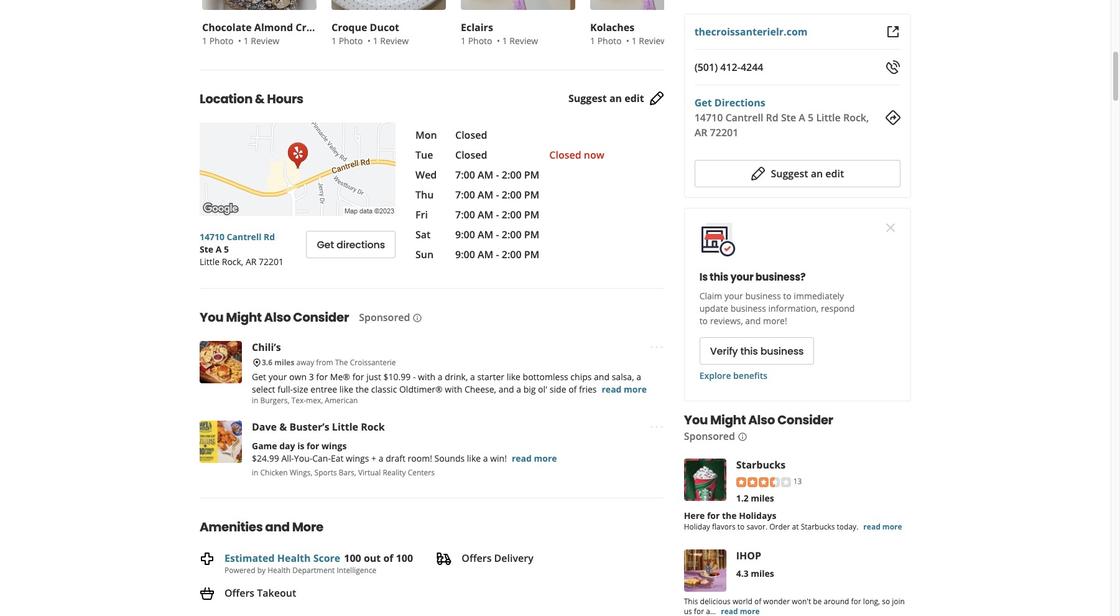 Task type: vqa. For each thing, say whether or not it's contained in the screenshot.
the middle Water
no



Task type: describe. For each thing, give the bounding box(es) containing it.
draft
[[386, 452, 406, 464]]

by
[[257, 565, 266, 576]]

pm for sun
[[524, 248, 540, 261]]

am for sun
[[478, 248, 494, 261]]

24 shopping v2 image
[[200, 586, 215, 601]]

takeout
[[257, 586, 296, 600]]

consider for 16 info v2 image
[[293, 309, 349, 326]]

cantrell inside get directions 14710 cantrell rd ste a 5 little rock, ar 72201
[[726, 111, 764, 125]]

flavors
[[713, 522, 736, 532]]

the
[[335, 357, 348, 368]]

you for 16 info v2 image
[[200, 309, 224, 326]]

am for thu
[[478, 188, 494, 202]]

a left win!
[[483, 452, 488, 464]]

delivery
[[495, 551, 534, 565]]

game
[[252, 440, 277, 452]]

location & hours element
[[180, 70, 684, 268]]

photo inside croque ducot 1 photo
[[339, 35, 363, 47]]

suggest an edit link
[[569, 91, 664, 106]]

this delicious world of wonder won't be around for long, so join us for a…
[[684, 596, 905, 616]]

3.5 star rating image
[[737, 477, 791, 487]]

review for chocolate
[[251, 35, 280, 47]]

miles for 3.6
[[275, 357, 295, 368]]

verify this business link
[[700, 337, 815, 365]]

3.6
[[262, 357, 273, 368]]

2 1 from the left
[[244, 35, 249, 47]]

14710 inside "14710 cantrell rd ste a 5 little rock, ar 72201"
[[200, 231, 225, 243]]

you might also consider for 16 info v2 image
[[200, 309, 349, 326]]

- for sun
[[496, 248, 499, 261]]

sat
[[416, 228, 431, 241]]

can-
[[313, 452, 331, 464]]

wonder
[[764, 596, 791, 607]]

1.2 miles
[[737, 492, 775, 504]]

3
[[309, 371, 314, 383]]

+
[[372, 452, 377, 464]]

a…
[[706, 606, 716, 616]]

cheese,
[[465, 383, 497, 395]]

eat
[[331, 452, 344, 464]]

thecroissanterielr.com link
[[695, 25, 808, 39]]

kolaches image
[[591, 0, 705, 10]]

an inside "suggest an edit" button
[[811, 167, 823, 181]]

pm for fri
[[524, 208, 540, 222]]

dave & buster's little rock image
[[200, 421, 242, 463]]

more inside game day is for wings $24.99 all-you-can-eat wings + a draft room! sounds like a win! read more in chicken wings, sports bars, virtual reality centers
[[534, 452, 557, 464]]

1 vertical spatial business
[[731, 303, 767, 314]]

pm for sat
[[524, 228, 540, 241]]

ste inside "14710 cantrell rd ste a 5 little rock, ar 72201"
[[200, 243, 214, 255]]

1 review for croque
[[373, 35, 409, 47]]

join
[[893, 596, 905, 607]]

(501) 412-4244
[[695, 61, 764, 74]]

tue
[[416, 148, 433, 162]]

for left just
[[353, 371, 364, 383]]

0 vertical spatial read more link
[[602, 383, 647, 395]]

1 review for chocolate
[[244, 35, 280, 47]]

and left more
[[265, 518, 290, 536]]

0 horizontal spatial starbucks
[[737, 458, 786, 472]]

and down starter
[[499, 383, 514, 395]]

(501)
[[695, 61, 718, 74]]

little inside "14710 cantrell rd ste a 5 little rock, ar 72201"
[[200, 256, 220, 268]]

photo inside eclairs 1 photo
[[468, 35, 493, 47]]

at
[[793, 522, 799, 532]]

2:00 for fri
[[502, 208, 522, 222]]

for inside the here for the holidays holiday flavors to savor. order at starbucks today. read more
[[708, 510, 720, 522]]

review for kolaches
[[639, 35, 668, 47]]

won't
[[792, 596, 812, 607]]

chicken
[[260, 467, 288, 478]]

directions
[[715, 96, 766, 110]]

estimated
[[225, 551, 275, 565]]

ihop link
[[737, 549, 762, 563]]

select
[[252, 383, 275, 395]]

estimated health score 100 out of 100 powered by health department intelligence
[[225, 551, 413, 576]]

us
[[684, 606, 693, 616]]

you for 16 info v2 icon
[[684, 412, 708, 429]]

starbucks inside the here for the holidays holiday flavors to savor. order at starbucks today. read more
[[801, 522, 835, 532]]

respond
[[821, 303, 855, 314]]

croissanterie
[[350, 357, 396, 368]]

get directions 14710 cantrell rd ste a 5 little rock, ar 72201
[[695, 96, 870, 140]]

2:00 for sun
[[502, 248, 522, 261]]

thu
[[416, 188, 434, 202]]

a left big in the left bottom of the page
[[517, 383, 522, 395]]

almond
[[254, 21, 293, 34]]

24 more v2 image for dave & buster's little rock
[[650, 420, 664, 435]]

2 100 from the left
[[396, 551, 413, 565]]

is
[[700, 270, 708, 285]]

sports
[[315, 467, 337, 478]]

long,
[[864, 596, 881, 607]]

rock
[[361, 420, 385, 434]]

2 vertical spatial business
[[761, 344, 804, 358]]

0 horizontal spatial to
[[700, 315, 708, 327]]

here for the holidays holiday flavors to savor. order at starbucks today. read more
[[684, 510, 903, 532]]

wed
[[416, 168, 437, 182]]

8 1 from the left
[[632, 35, 637, 47]]

order
[[770, 522, 791, 532]]

16 info v2 image
[[738, 432, 748, 442]]

your inside get your own 3 for me® for just $10.99 - with a drink, a starter like bottomless chips and salsa, a select full-size entree like the classic oldtimer® with cheese, and a big ol' side of fries
[[269, 371, 287, 383]]

pm for wed
[[524, 168, 540, 182]]

0 vertical spatial like
[[507, 371, 521, 383]]

health right by
[[268, 565, 291, 576]]

ar inside "14710 cantrell rd ste a 5 little rock, ar 72201"
[[246, 256, 257, 268]]

fries
[[579, 383, 597, 395]]

& for location
[[255, 90, 265, 108]]

sounds
[[435, 452, 465, 464]]

delicious
[[700, 596, 731, 607]]

get for get your own 3 for me® for just $10.99 - with a drink, a starter like bottomless chips and salsa, a select full-size entree like the classic oldtimer® with cheese, and a big ol' side of fries
[[252, 371, 266, 383]]

powered
[[225, 565, 255, 576]]

amenities
[[200, 518, 263, 536]]

little inside get directions 14710 cantrell rd ste a 5 little rock, ar 72201
[[817, 111, 841, 125]]

eclairs 1 photo
[[461, 21, 493, 47]]

photo inside kolaches 1 photo
[[598, 35, 622, 47]]

suggest inside button
[[771, 167, 809, 181]]

1 in from the top
[[252, 395, 259, 406]]

a right "salsa,"
[[637, 371, 642, 383]]

1 inside croque ducot 1 photo
[[332, 35, 337, 47]]

is this your business? claim your business to immediately update business information, respond to reviews, and more!
[[700, 270, 855, 327]]

consider for 16 info v2 icon
[[778, 412, 834, 429]]

eclairs
[[461, 21, 493, 34]]

1 inside eclairs 1 photo
[[461, 35, 466, 47]]

reviews,
[[711, 315, 743, 327]]

so
[[883, 596, 891, 607]]

might for 16 info v2 image
[[226, 309, 262, 326]]

explore benefits
[[700, 370, 768, 382]]

1 horizontal spatial with
[[445, 383, 463, 395]]

24 external link v2 image
[[886, 24, 901, 39]]

kolaches
[[591, 21, 635, 34]]

information,
[[769, 303, 819, 314]]

24 order v2 image
[[437, 552, 452, 566]]

review for croque
[[380, 35, 409, 47]]

amenities and more
[[200, 518, 324, 536]]

a up the "cheese,"
[[470, 371, 475, 383]]

edit inside suggest an edit link
[[625, 92, 645, 105]]

9:00 for sat
[[456, 228, 475, 241]]

and inside is this your business? claim your business to immediately update business information, respond to reviews, and more!
[[746, 315, 761, 327]]

9:00 am - 2:00 pm for sun
[[456, 248, 540, 261]]

0 vertical spatial your
[[731, 270, 754, 285]]

closed now
[[550, 148, 605, 162]]

sponsored for 16 info v2 icon
[[684, 430, 736, 443]]

room!
[[408, 452, 433, 464]]

update
[[700, 303, 729, 314]]

9:00 am - 2:00 pm for sat
[[456, 228, 540, 241]]

$24.99
[[252, 452, 279, 464]]

immediately
[[794, 290, 845, 302]]

is
[[298, 440, 305, 452]]

more!
[[764, 315, 788, 327]]

ste inside get directions 14710 cantrell rd ste a 5 little rock, ar 72201
[[782, 111, 797, 125]]

6 1 from the left
[[503, 35, 508, 47]]

also for 16 info v2 image
[[264, 309, 291, 326]]

croque
[[332, 21, 367, 34]]

suggest an edit inside button
[[771, 167, 845, 181]]

ducot
[[370, 21, 400, 34]]

ol'
[[538, 383, 548, 395]]

benefits
[[734, 370, 768, 382]]

chocolate almond croissant image
[[202, 0, 317, 10]]

24 more v2 image for chili's
[[650, 340, 664, 355]]

1 horizontal spatial read
[[602, 383, 622, 395]]

& for dave
[[280, 420, 287, 434]]

croissant
[[296, 21, 343, 34]]

world
[[733, 596, 753, 607]]

more inside the here for the holidays holiday flavors to savor. order at starbucks today. read more
[[883, 522, 903, 532]]

offers for offers takeout
[[225, 586, 255, 600]]

this for business
[[741, 344, 758, 358]]

14710 inside get directions 14710 cantrell rd ste a 5 little rock, ar 72201
[[695, 111, 723, 125]]

around
[[824, 596, 850, 607]]

more
[[292, 518, 324, 536]]

5 inside get directions 14710 cantrell rd ste a 5 little rock, ar 72201
[[808, 111, 814, 125]]



Task type: locate. For each thing, give the bounding box(es) containing it.
closed for tue
[[456, 148, 488, 162]]

virtual
[[358, 467, 381, 478]]

photo inside chocolate almond croissant 1 photo
[[210, 35, 234, 47]]

review for eclairs
[[510, 35, 538, 47]]

2:00
[[502, 168, 522, 182], [502, 188, 522, 202], [502, 208, 522, 222], [502, 228, 522, 241], [502, 248, 522, 261]]

2 horizontal spatial little
[[817, 111, 841, 125]]

rd
[[766, 111, 779, 125], [264, 231, 275, 243]]

0 horizontal spatial offers
[[225, 586, 255, 600]]

rock, left 24 directions v2 'image'
[[844, 111, 870, 125]]

1 horizontal spatial like
[[467, 452, 481, 464]]

and left more! at right
[[746, 315, 761, 327]]

your right claim
[[725, 290, 744, 302]]

4 2:00 from the top
[[502, 228, 522, 241]]

sponsored left 16 info v2 icon
[[684, 430, 736, 443]]

1 vertical spatial starbucks
[[801, 522, 835, 532]]

16 info v2 image
[[413, 313, 423, 323]]

3 1 from the left
[[332, 35, 337, 47]]

sponsored for 16 info v2 image
[[359, 311, 410, 324]]

the down just
[[356, 383, 369, 395]]

7:00 right fri
[[456, 208, 475, 222]]

1 horizontal spatial starbucks
[[801, 522, 835, 532]]

this inside is this your business? claim your business to immediately update business information, respond to reviews, and more!
[[710, 270, 729, 285]]

of inside get your own 3 for me® for just $10.99 - with a drink, a starter like bottomless chips and salsa, a select full-size entree like the classic oldtimer® with cheese, and a big ol' side of fries
[[569, 383, 577, 395]]

read more link right win!
[[512, 452, 557, 464]]

3 pm from the top
[[524, 208, 540, 222]]

0 vertical spatial rd
[[766, 111, 779, 125]]

to inside the here for the holidays holiday flavors to savor. order at starbucks today. read more
[[738, 522, 745, 532]]

starbucks image
[[684, 459, 727, 501]]

out
[[364, 551, 381, 565]]

review
[[251, 35, 280, 47], [380, 35, 409, 47], [510, 35, 538, 47], [639, 35, 668, 47]]

of right out
[[384, 551, 394, 565]]

1 vertical spatial sponsored
[[684, 430, 736, 443]]

1 2:00 from the top
[[502, 168, 522, 182]]

rock, inside "14710 cantrell rd ste a 5 little rock, ar 72201"
[[222, 256, 244, 268]]

edit inside "suggest an edit" button
[[826, 167, 845, 181]]

read right today.
[[864, 522, 881, 532]]

review down kolaches image on the top right of page
[[639, 35, 668, 47]]

now
[[584, 148, 605, 162]]

1 7:00 am - 2:00 pm from the top
[[456, 168, 540, 182]]

more right today.
[[883, 522, 903, 532]]

all-
[[282, 452, 294, 464]]

3.6 miles away from the croissanterie
[[262, 357, 396, 368]]

in inside game day is for wings $24.99 all-you-can-eat wings + a draft room! sounds like a win! read more in chicken wings, sports bars, virtual reality centers
[[252, 467, 259, 478]]

cantrell inside "14710 cantrell rd ste a 5 little rock, ar 72201"
[[227, 231, 262, 243]]

business down more! at right
[[761, 344, 804, 358]]

0 vertical spatial to
[[784, 290, 792, 302]]

suggest up now
[[569, 92, 607, 105]]

5 inside "14710 cantrell rd ste a 5 little rock, ar 72201"
[[224, 243, 229, 255]]

0 vertical spatial this
[[710, 270, 729, 285]]

like right starter
[[507, 371, 521, 383]]

0 vertical spatial 24 pencil v2 image
[[650, 91, 664, 106]]

1 vertical spatial like
[[340, 383, 354, 395]]

1 vertical spatial 14710
[[200, 231, 225, 243]]

2 vertical spatial read
[[864, 522, 881, 532]]

read more link for holiday flavors to savor. order at starbucks today.
[[864, 522, 903, 532]]

3 1 review from the left
[[503, 35, 538, 47]]

wings
[[322, 440, 347, 452], [346, 452, 369, 464]]

1 review
[[244, 35, 280, 47], [373, 35, 409, 47], [503, 35, 538, 47], [632, 35, 668, 47]]

0 horizontal spatial also
[[264, 309, 291, 326]]

0 horizontal spatial read
[[512, 452, 532, 464]]

3 am from the top
[[478, 208, 494, 222]]

like inside game day is for wings $24.99 all-you-can-eat wings + a draft room! sounds like a win! read more in chicken wings, sports bars, virtual reality centers
[[467, 452, 481, 464]]

4 review from the left
[[639, 35, 668, 47]]

offers takeout
[[225, 586, 296, 600]]

& left hours
[[255, 90, 265, 108]]

4 1 from the left
[[373, 35, 378, 47]]

2 review from the left
[[380, 35, 409, 47]]

2 1 review from the left
[[373, 35, 409, 47]]

get for get directions
[[317, 237, 334, 252]]

1 vertical spatial might
[[711, 412, 746, 429]]

a
[[438, 371, 443, 383], [470, 371, 475, 383], [637, 371, 642, 383], [517, 383, 522, 395], [379, 452, 384, 464], [483, 452, 488, 464]]

100
[[344, 551, 361, 565], [396, 551, 413, 565]]

3 2:00 from the top
[[502, 208, 522, 222]]

100 left out
[[344, 551, 361, 565]]

suggest down get directions 14710 cantrell rd ste a 5 little rock, ar 72201
[[771, 167, 809, 181]]

14710 cantrell rd ste a 5 little rock, ar 72201
[[200, 231, 284, 268]]

1 vertical spatial wings
[[346, 452, 369, 464]]

2 vertical spatial of
[[755, 596, 762, 607]]

24 more v2 image
[[650, 340, 664, 355], [650, 420, 664, 435]]

1 horizontal spatial also
[[749, 412, 776, 429]]

might
[[226, 309, 262, 326], [711, 412, 746, 429]]

photo
[[210, 35, 234, 47], [339, 35, 363, 47], [468, 35, 493, 47], [598, 35, 622, 47]]

consider
[[293, 309, 349, 326], [778, 412, 834, 429]]

rock, inside get directions 14710 cantrell rd ste a 5 little rock, ar 72201
[[844, 111, 870, 125]]

in
[[252, 395, 259, 406], [252, 467, 259, 478]]

amenities and more element
[[180, 498, 674, 616]]

starbucks right at
[[801, 522, 835, 532]]

2 in from the top
[[252, 467, 259, 478]]

1 review down kolaches image on the top right of page
[[632, 35, 668, 47]]

5 down 14710 cantrell rd 'link'
[[224, 243, 229, 255]]

wings left +
[[346, 452, 369, 464]]

2 2:00 from the top
[[502, 188, 522, 202]]

the inside the here for the holidays holiday flavors to savor. order at starbucks today. read more
[[723, 510, 737, 522]]

1 1 from the left
[[202, 35, 207, 47]]

rock,
[[844, 111, 870, 125], [222, 256, 244, 268]]

pm
[[524, 168, 540, 182], [524, 188, 540, 202], [524, 208, 540, 222], [524, 228, 540, 241], [524, 248, 540, 261]]

am
[[478, 168, 494, 182], [478, 188, 494, 202], [478, 208, 494, 222], [478, 228, 494, 241], [478, 248, 494, 261]]

get inside get directions 14710 cantrell rd ste a 5 little rock, ar 72201
[[695, 96, 712, 110]]

1 vertical spatial suggest an edit
[[771, 167, 845, 181]]

0 vertical spatial you
[[200, 309, 224, 326]]

am for fri
[[478, 208, 494, 222]]

dave & buster's little rock
[[252, 420, 385, 434]]

2 vertical spatial more
[[883, 522, 903, 532]]

0 vertical spatial miles
[[275, 357, 295, 368]]

a
[[799, 111, 806, 125], [216, 243, 222, 255]]

0 vertical spatial little
[[817, 111, 841, 125]]

you might also consider up 16 info v2 icon
[[684, 412, 834, 429]]

7:00 am - 2:00 pm for wed
[[456, 168, 540, 182]]

7:00 am - 2:00 pm for thu
[[456, 188, 540, 202]]

0 vertical spatial wings
[[322, 440, 347, 452]]

photo down chocolate
[[210, 35, 234, 47]]

read down "salsa,"
[[602, 383, 622, 395]]

for inside game day is for wings $24.99 all-you-can-eat wings + a draft room! sounds like a win! read more in chicken wings, sports bars, virtual reality centers
[[307, 440, 320, 452]]

- for sat
[[496, 228, 499, 241]]

9:00 for sun
[[456, 248, 475, 261]]

also up chili's
[[264, 309, 291, 326]]

for left long,
[[852, 596, 862, 607]]

1 vertical spatial get
[[317, 237, 334, 252]]

suggest inside "location & hours" element
[[569, 92, 607, 105]]

closed right tue
[[456, 148, 488, 162]]

a down 14710 cantrell rd 'link'
[[216, 243, 222, 255]]

1 vertical spatial edit
[[826, 167, 845, 181]]

of inside estimated health score 100 out of 100 powered by health department intelligence
[[384, 551, 394, 565]]

72201 inside get directions 14710 cantrell rd ste a 5 little rock, ar 72201
[[710, 126, 739, 140]]

2 24 more v2 image from the top
[[650, 420, 664, 435]]

intelligence
[[337, 565, 377, 576]]

1 vertical spatial read more link
[[512, 452, 557, 464]]

2 vertical spatial little
[[332, 420, 358, 434]]

own
[[289, 371, 307, 383]]

0 vertical spatial a
[[799, 111, 806, 125]]

- inside get your own 3 for me® for just $10.99 - with a drink, a starter like bottomless chips and salsa, a select full-size entree like the classic oldtimer® with cheese, and a big ol' side of fries
[[413, 371, 416, 383]]

- for thu
[[496, 188, 499, 202]]

estimated health score link
[[225, 551, 341, 565]]

1 inside chocolate almond croissant 1 photo
[[202, 35, 207, 47]]

-
[[496, 168, 499, 182], [496, 188, 499, 202], [496, 208, 499, 222], [496, 228, 499, 241], [496, 248, 499, 261], [413, 371, 416, 383]]

dave & buster's little rock link
[[252, 420, 385, 434]]

might for 16 info v2 icon
[[711, 412, 746, 429]]

closed right mon
[[456, 128, 488, 142]]

7:00 right wed
[[456, 168, 475, 182]]

4 1 review from the left
[[632, 35, 668, 47]]

1 horizontal spatial consider
[[778, 412, 834, 429]]

24 pencil v2 image
[[650, 91, 664, 106], [751, 166, 766, 181]]

offers down powered
[[225, 586, 255, 600]]

1 horizontal spatial more
[[624, 383, 647, 395]]

closed left now
[[550, 148, 582, 162]]

in down $24.99
[[252, 467, 259, 478]]

5 up "suggest an edit" button
[[808, 111, 814, 125]]

full-
[[278, 383, 293, 395]]

0 vertical spatial 9:00
[[456, 228, 475, 241]]

photo down eclairs
[[468, 35, 493, 47]]

holidays
[[739, 510, 777, 522]]

bars,
[[339, 467, 356, 478]]

0 vertical spatial get
[[695, 96, 712, 110]]

0 horizontal spatial this
[[710, 270, 729, 285]]

1 vertical spatial more
[[534, 452, 557, 464]]

entree
[[311, 383, 337, 395]]

the down 1.2 at the bottom of the page
[[723, 510, 737, 522]]

2 photo from the left
[[339, 35, 363, 47]]

ihop 4.3 miles
[[737, 549, 775, 579]]

map image
[[200, 123, 396, 216]]

croque ducot 1 photo
[[332, 21, 400, 47]]

0 horizontal spatial read more link
[[512, 452, 557, 464]]

0 horizontal spatial of
[[384, 551, 394, 565]]

mex,
[[306, 395, 323, 406]]

with down drink,
[[445, 383, 463, 395]]

rd inside get directions 14710 cantrell rd ste a 5 little rock, ar 72201
[[766, 111, 779, 125]]

miles inside ihop 4.3 miles
[[751, 568, 775, 579]]

1 horizontal spatial the
[[723, 510, 737, 522]]

2 horizontal spatial like
[[507, 371, 521, 383]]

1 am from the top
[[478, 168, 494, 182]]

2 pm from the top
[[524, 188, 540, 202]]

0 vertical spatial 72201
[[710, 126, 739, 140]]

you might also consider up chili's
[[200, 309, 349, 326]]

0 vertical spatial 7:00
[[456, 168, 475, 182]]

7:00 right thu
[[456, 188, 475, 202]]

read inside the here for the holidays holiday flavors to savor. order at starbucks today. read more
[[864, 522, 881, 532]]

1 1 review from the left
[[244, 35, 280, 47]]

review down eclairs image
[[510, 35, 538, 47]]

2 horizontal spatial of
[[755, 596, 762, 607]]

get inside get your own 3 for me® for just $10.99 - with a drink, a starter like bottomless chips and salsa, a select full-size entree like the classic oldtimer® with cheese, and a big ol' side of fries
[[252, 371, 266, 383]]

win!
[[491, 452, 507, 464]]

24 pencil v2 image inside "suggest an edit" button
[[751, 166, 766, 181]]

thecroissanterielr.com
[[695, 25, 808, 39]]

1 review for eclairs
[[503, 35, 538, 47]]

just
[[367, 371, 381, 383]]

1 horizontal spatial this
[[741, 344, 758, 358]]

0 vertical spatial 7:00 am - 2:00 pm
[[456, 168, 540, 182]]

0 horizontal spatial sponsored
[[359, 311, 410, 324]]

24 pencil v2 image inside "location & hours" element
[[650, 91, 664, 106]]

kolaches 1 photo
[[591, 21, 635, 47]]

1 horizontal spatial suggest
[[771, 167, 809, 181]]

1 vertical spatial ar
[[246, 256, 257, 268]]

1 horizontal spatial little
[[332, 420, 358, 434]]

ar down get directions link
[[695, 126, 708, 140]]

1 vertical spatial 5
[[224, 243, 229, 255]]

little
[[817, 111, 841, 125], [200, 256, 220, 268], [332, 420, 358, 434]]

get inside "location & hours" element
[[317, 237, 334, 252]]

from
[[316, 357, 333, 368]]

might up 16 info v2 icon
[[711, 412, 746, 429]]

tex-
[[292, 395, 306, 406]]

0 vertical spatial suggest
[[569, 92, 607, 105]]

and up the fries at the bottom right
[[594, 371, 610, 383]]

0 horizontal spatial consider
[[293, 309, 349, 326]]

get directions link
[[695, 96, 766, 110]]

here
[[684, 510, 705, 522]]

24 phone v2 image
[[886, 60, 901, 75]]

1 horizontal spatial 5
[[808, 111, 814, 125]]

am for wed
[[478, 168, 494, 182]]

2 vertical spatial read more link
[[864, 522, 903, 532]]

0 vertical spatial 9:00 am - 2:00 pm
[[456, 228, 540, 241]]

get left the "directions"
[[317, 237, 334, 252]]

1 vertical spatial rock,
[[222, 256, 244, 268]]

this
[[684, 596, 699, 607]]

0 vertical spatial edit
[[625, 92, 645, 105]]

you might also consider for 16 info v2 icon
[[684, 412, 834, 429]]

like down me®
[[340, 383, 354, 395]]

0 vertical spatial 24 more v2 image
[[650, 340, 664, 355]]

ste down 14710 cantrell rd 'link'
[[200, 243, 214, 255]]

4 am from the top
[[478, 228, 494, 241]]

big
[[524, 383, 536, 395]]

like
[[507, 371, 521, 383], [340, 383, 354, 395], [467, 452, 481, 464]]

get directions link
[[306, 231, 396, 258]]

1 horizontal spatial 72201
[[710, 126, 739, 140]]

5 pm from the top
[[524, 248, 540, 261]]

24 medical v2 image
[[200, 552, 215, 566]]

3 photo from the left
[[468, 35, 493, 47]]

1 100 from the left
[[344, 551, 361, 565]]

for right us
[[694, 606, 705, 616]]

0 vertical spatial you might also consider
[[200, 309, 349, 326]]

close image
[[884, 220, 899, 235]]

closed for mon
[[456, 128, 488, 142]]

to
[[784, 290, 792, 302], [700, 315, 708, 327], [738, 522, 745, 532]]

2:00 for sat
[[502, 228, 522, 241]]

get up select
[[252, 371, 266, 383]]

0 horizontal spatial get
[[252, 371, 266, 383]]

1 vertical spatial cantrell
[[227, 231, 262, 243]]

of inside 'this delicious world of wonder won't be around for long, so join us for a…'
[[755, 596, 762, 607]]

croque ducot image
[[332, 0, 446, 10]]

ihop image
[[684, 550, 727, 592]]

business
[[746, 290, 781, 302], [731, 303, 767, 314], [761, 344, 804, 358]]

your right is at the top
[[731, 270, 754, 285]]

2 horizontal spatial read
[[864, 522, 881, 532]]

0 vertical spatial rock,
[[844, 111, 870, 125]]

0 vertical spatial with
[[418, 371, 436, 383]]

you down "explore"
[[684, 412, 708, 429]]

& right dave
[[280, 420, 287, 434]]

2 horizontal spatial more
[[883, 522, 903, 532]]

2 horizontal spatial get
[[695, 96, 712, 110]]

offers right 24 order v2 icon
[[462, 551, 492, 565]]

reality
[[383, 467, 406, 478]]

1 horizontal spatial sponsored
[[684, 430, 736, 443]]

2 vertical spatial 7:00 am - 2:00 pm
[[456, 208, 540, 222]]

pm for thu
[[524, 188, 540, 202]]

eclairs image
[[461, 0, 576, 10]]

chili's
[[252, 340, 281, 354]]

fri
[[416, 208, 428, 222]]

1 pm from the top
[[524, 168, 540, 182]]

5 1 from the left
[[461, 35, 466, 47]]

miles right "3.6"
[[275, 357, 295, 368]]

read inside game day is for wings $24.99 all-you-can-eat wings + a draft room! sounds like a win! read more in chicken wings, sports bars, virtual reality centers
[[512, 452, 532, 464]]

of
[[569, 383, 577, 395], [384, 551, 394, 565], [755, 596, 762, 607]]

location & hours
[[200, 90, 304, 108]]

1 review for kolaches
[[632, 35, 668, 47]]

1 vertical spatial 9:00 am - 2:00 pm
[[456, 248, 540, 261]]

starbucks up 3.5 star rating image
[[737, 458, 786, 472]]

1 horizontal spatial get
[[317, 237, 334, 252]]

0 horizontal spatial you
[[200, 309, 224, 326]]

chili's link
[[252, 340, 281, 354]]

verify
[[711, 344, 738, 358]]

5 am from the top
[[478, 248, 494, 261]]

2 am from the top
[[478, 188, 494, 202]]

to left savor.
[[738, 522, 745, 532]]

also up "starbucks" link
[[749, 412, 776, 429]]

72201 inside "14710 cantrell rd ste a 5 little rock, ar 72201"
[[259, 256, 284, 268]]

get for get directions 14710 cantrell rd ste a 5 little rock, ar 72201
[[695, 96, 712, 110]]

9:00 am - 2:00 pm
[[456, 228, 540, 241], [456, 248, 540, 261]]

1 horizontal spatial cantrell
[[726, 111, 764, 125]]

claim
[[700, 290, 723, 302]]

this right is at the top
[[710, 270, 729, 285]]

read right win!
[[512, 452, 532, 464]]

suggest an edit inside "location & hours" element
[[569, 92, 645, 105]]

rd inside "14710 cantrell rd ste a 5 little rock, ar 72201"
[[264, 231, 275, 243]]

miles down 3.5 star rating image
[[751, 492, 775, 504]]

a right +
[[379, 452, 384, 464]]

to up information,
[[784, 290, 792, 302]]

consider up from
[[293, 309, 349, 326]]

of right world
[[755, 596, 762, 607]]

2 vertical spatial 7:00
[[456, 208, 475, 222]]

1 review down ducot
[[373, 35, 409, 47]]

wings up eat
[[322, 440, 347, 452]]

2 vertical spatial like
[[467, 452, 481, 464]]

1 horizontal spatial rock,
[[844, 111, 870, 125]]

in left burgers,
[[252, 395, 259, 406]]

photo down kolaches
[[598, 35, 622, 47]]

2:00 for thu
[[502, 188, 522, 202]]

0 horizontal spatial suggest an edit
[[569, 92, 645, 105]]

chili's image
[[200, 341, 242, 383]]

9:00 right sun
[[456, 248, 475, 261]]

get down (501)
[[695, 96, 712, 110]]

today.
[[837, 522, 859, 532]]

1 inside kolaches 1 photo
[[591, 35, 596, 47]]

might up chili's link
[[226, 309, 262, 326]]

2 7:00 from the top
[[456, 188, 475, 202]]

ar inside get directions 14710 cantrell rd ste a 5 little rock, ar 72201
[[695, 126, 708, 140]]

am for sat
[[478, 228, 494, 241]]

get directions
[[317, 237, 385, 252]]

1 horizontal spatial you might also consider
[[684, 412, 834, 429]]

0 vertical spatial consider
[[293, 309, 349, 326]]

3 7:00 from the top
[[456, 208, 475, 222]]

4 photo from the left
[[598, 35, 622, 47]]

ar down 14710 cantrell rd 'link'
[[246, 256, 257, 268]]

suggest an edit up now
[[569, 92, 645, 105]]

to down the update
[[700, 315, 708, 327]]

more right win!
[[534, 452, 557, 464]]

16 marker v2 image
[[252, 358, 262, 368]]

a inside get directions 14710 cantrell rd ste a 5 little rock, ar 72201
[[799, 111, 806, 125]]

1 photo from the left
[[210, 35, 234, 47]]

suggest an edit down get directions 14710 cantrell rd ste a 5 little rock, ar 72201
[[771, 167, 845, 181]]

1 horizontal spatial might
[[711, 412, 746, 429]]

ihop
[[737, 549, 762, 563]]

health left score
[[277, 551, 311, 565]]

7:00 am - 2:00 pm for fri
[[456, 208, 540, 222]]

9:00 right sat
[[456, 228, 475, 241]]

more down "salsa,"
[[624, 383, 647, 395]]

3 7:00 am - 2:00 pm from the top
[[456, 208, 540, 222]]

0 vertical spatial of
[[569, 383, 577, 395]]

business up the reviews,
[[731, 303, 767, 314]]

oldtimer®
[[400, 383, 443, 395]]

2:00 for wed
[[502, 168, 522, 182]]

health
[[277, 551, 311, 565], [268, 565, 291, 576]]

an inside suggest an edit link
[[610, 92, 622, 105]]

1 9:00 am - 2:00 pm from the top
[[456, 228, 540, 241]]

1 7:00 from the top
[[456, 168, 475, 182]]

3 review from the left
[[510, 35, 538, 47]]

this for your
[[710, 270, 729, 285]]

7:00 for wed
[[456, 168, 475, 182]]

&
[[255, 90, 265, 108], [280, 420, 287, 434]]

0 horizontal spatial 72201
[[259, 256, 284, 268]]

- for wed
[[496, 168, 499, 182]]

with up oldtimer® at the bottom of page
[[418, 371, 436, 383]]

explore
[[700, 370, 732, 382]]

salsa,
[[612, 371, 635, 383]]

ste up "suggest an edit" button
[[782, 111, 797, 125]]

1 vertical spatial of
[[384, 551, 394, 565]]

chocolate
[[202, 21, 252, 34]]

4 pm from the top
[[524, 228, 540, 241]]

72201 down get directions link
[[710, 126, 739, 140]]

1 horizontal spatial an
[[811, 167, 823, 181]]

24 directions v2 image
[[886, 110, 901, 125]]

2 9:00 am - 2:00 pm from the top
[[456, 248, 540, 261]]

get your own 3 for me® for just $10.99 - with a drink, a starter like bottomless chips and salsa, a select full-size entree like the classic oldtimer® with cheese, and a big ol' side of fries
[[252, 371, 642, 395]]

$10.99
[[384, 371, 411, 383]]

rock, down 14710 cantrell rd 'link'
[[222, 256, 244, 268]]

7:00 for thu
[[456, 188, 475, 202]]

0 horizontal spatial like
[[340, 383, 354, 395]]

for right 3
[[316, 371, 328, 383]]

read more
[[602, 383, 647, 395]]

offers for offers delivery
[[462, 551, 492, 565]]

1 horizontal spatial to
[[738, 522, 745, 532]]

a left drink,
[[438, 371, 443, 383]]

miles for 1.2
[[751, 492, 775, 504]]

1 horizontal spatial of
[[569, 383, 577, 395]]

this up benefits
[[741, 344, 758, 358]]

5 2:00 from the top
[[502, 248, 522, 261]]

0 vertical spatial business
[[746, 290, 781, 302]]

read more link for $24.99 all-you-can-eat wings + a draft room! sounds like a win!
[[512, 452, 557, 464]]

burgers,
[[260, 395, 290, 406]]

game day is for wings $24.99 all-you-can-eat wings + a draft room! sounds like a win! read more in chicken wings, sports bars, virtual reality centers
[[252, 440, 557, 478]]

the inside get your own 3 for me® for just $10.99 - with a drink, a starter like bottomless chips and salsa, a select full-size entree like the classic oldtimer® with cheese, and a big ol' side of fries
[[356, 383, 369, 395]]

1 9:00 from the top
[[456, 228, 475, 241]]

sun
[[416, 248, 434, 261]]

1 review from the left
[[251, 35, 280, 47]]

1 vertical spatial your
[[725, 290, 744, 302]]

like right sounds
[[467, 452, 481, 464]]

7:00 for fri
[[456, 208, 475, 222]]

7 1 from the left
[[591, 35, 596, 47]]

0 horizontal spatial might
[[226, 309, 262, 326]]

2 9:00 from the top
[[456, 248, 475, 261]]

1 24 more v2 image from the top
[[650, 340, 664, 355]]

- for fri
[[496, 208, 499, 222]]

review down ducot
[[380, 35, 409, 47]]

2 7:00 am - 2:00 pm from the top
[[456, 188, 540, 202]]

photo down croque
[[339, 35, 363, 47]]

0 horizontal spatial cantrell
[[227, 231, 262, 243]]

0 vertical spatial might
[[226, 309, 262, 326]]

1 vertical spatial little
[[200, 256, 220, 268]]

0 vertical spatial offers
[[462, 551, 492, 565]]

read more link right today.
[[864, 522, 903, 532]]

0 horizontal spatial ar
[[246, 256, 257, 268]]

miles right 4.3
[[751, 568, 775, 579]]

0 horizontal spatial with
[[418, 371, 436, 383]]

also for 16 info v2 icon
[[749, 412, 776, 429]]

a inside "14710 cantrell rd ste a 5 little rock, ar 72201"
[[216, 243, 222, 255]]

1 review down eclairs image
[[503, 35, 538, 47]]

score
[[313, 551, 341, 565]]

holiday
[[684, 522, 711, 532]]

business down business?
[[746, 290, 781, 302]]

0 vertical spatial in
[[252, 395, 259, 406]]



